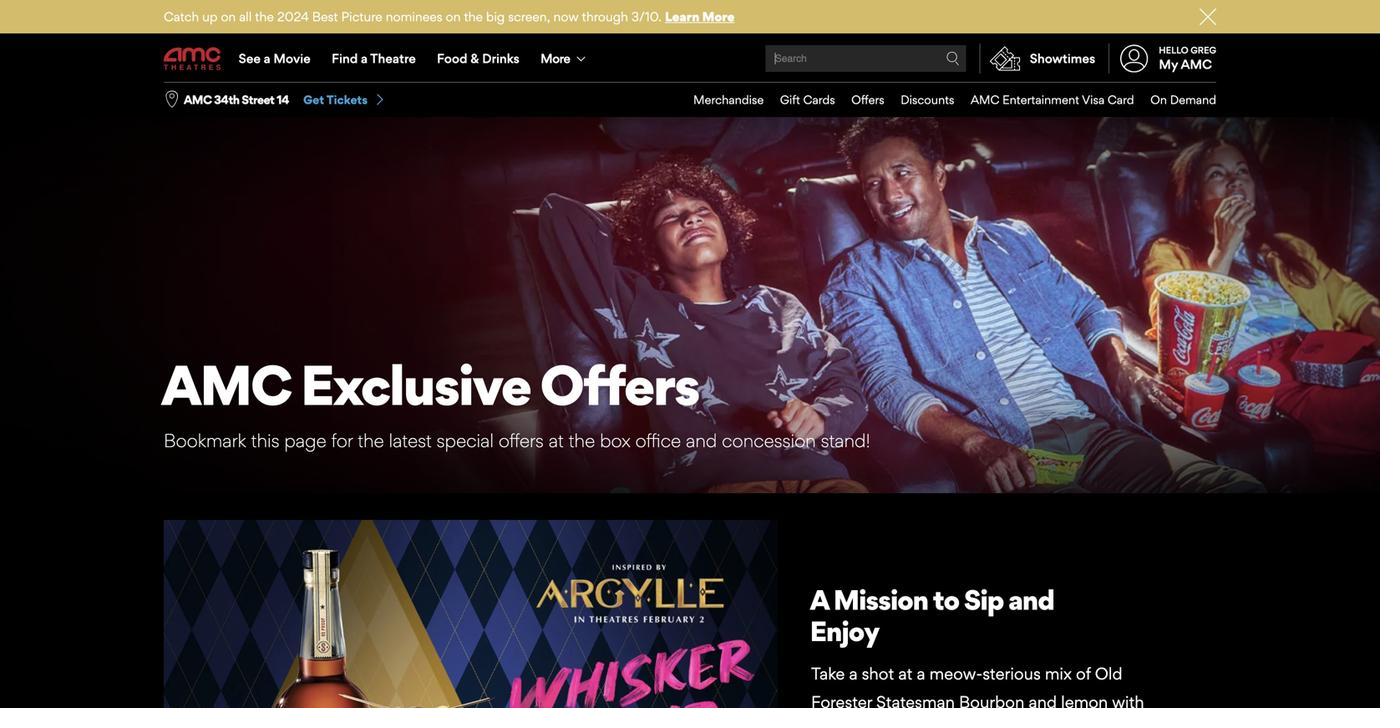 Task type: describe. For each thing, give the bounding box(es) containing it.
a for movie
[[264, 51, 271, 66]]

of
[[1077, 664, 1092, 684]]

gift cards
[[781, 92, 836, 107]]

this
[[251, 429, 280, 452]]

more inside "button"
[[541, 51, 570, 66]]

amc exclusive offers
[[161, 351, 699, 418]]

up
[[202, 9, 218, 24]]

on demand
[[1151, 92, 1217, 107]]

a mission to sip and enjoy
[[810, 583, 1055, 648]]

discounts link
[[885, 83, 955, 117]]

offers
[[499, 429, 544, 452]]

street
[[242, 92, 274, 107]]

submit search icon image
[[947, 52, 960, 65]]

1 on from the left
[[221, 9, 236, 24]]

card
[[1108, 92, 1135, 107]]

user profile image
[[1111, 45, 1158, 72]]

merchandise link
[[678, 83, 764, 117]]

old
[[1096, 664, 1123, 684]]

bookmark this page for the latest special offers at the box office and concession stand!
[[164, 429, 871, 452]]

page
[[285, 429, 327, 452]]

now
[[554, 9, 579, 24]]

0 vertical spatial at
[[549, 429, 564, 452]]

discounts
[[901, 92, 955, 107]]

argylle drink image
[[164, 520, 778, 708]]

latest
[[389, 429, 432, 452]]

nominees
[[386, 9, 443, 24]]

sip
[[964, 583, 1004, 616]]

office
[[636, 429, 681, 452]]

concession
[[722, 429, 816, 452]]

best
[[312, 9, 338, 24]]

find
[[332, 51, 358, 66]]

and inside take a shot at a meow-sterious mix of old forester statesman bourbon and lemon wit
[[1029, 692, 1058, 708]]

my
[[1160, 57, 1179, 72]]

mix
[[1046, 664, 1072, 684]]

for
[[331, 429, 353, 452]]

tickets
[[327, 92, 368, 107]]

see a movie
[[239, 51, 311, 66]]

amc entertainment visa card link
[[955, 83, 1135, 117]]

picture
[[341, 9, 383, 24]]

34th
[[214, 92, 240, 107]]

stand!
[[821, 429, 871, 452]]

learn more link
[[665, 9, 735, 24]]

all
[[239, 9, 252, 24]]

0 vertical spatial and
[[686, 429, 718, 452]]

big
[[486, 9, 505, 24]]

showtimes
[[1030, 51, 1096, 66]]

2 on from the left
[[446, 9, 461, 24]]

catch
[[164, 9, 199, 24]]

food
[[437, 51, 468, 66]]

see
[[239, 51, 261, 66]]

cookie consent banner dialog
[[0, 663, 1381, 708]]

amc inside hello greg my amc
[[1182, 57, 1213, 72]]

gift cards link
[[764, 83, 836, 117]]

amc entertainment visa card
[[971, 92, 1135, 107]]

hello
[[1160, 45, 1189, 55]]

get tickets link
[[303, 92, 386, 108]]

sterious
[[983, 664, 1041, 684]]

amc 34th street 14 button
[[184, 92, 289, 108]]



Task type: vqa. For each thing, say whether or not it's contained in the screenshot.
find a theatre 'link'
yes



Task type: locate. For each thing, give the bounding box(es) containing it.
0 vertical spatial offers
[[852, 92, 885, 107]]

at right shot
[[899, 664, 913, 684]]

2024
[[277, 9, 309, 24]]

enjoy
[[810, 614, 880, 648]]

lemon
[[1062, 692, 1109, 708]]

a up statesman at bottom right
[[917, 664, 926, 684]]

menu containing merchandise
[[678, 83, 1217, 117]]

menu down learn
[[164, 35, 1217, 82]]

1 vertical spatial more
[[541, 51, 570, 66]]

1 vertical spatial offers
[[540, 351, 699, 418]]

bookmark
[[164, 429, 246, 452]]

on left all
[[221, 9, 236, 24]]

offers up box
[[540, 351, 699, 418]]

and right sip at right bottom
[[1009, 583, 1055, 616]]

0 vertical spatial menu
[[164, 35, 1217, 82]]

0 horizontal spatial on
[[221, 9, 236, 24]]

get tickets
[[303, 92, 368, 107]]

1 vertical spatial menu
[[678, 83, 1217, 117]]

merchandise
[[694, 92, 764, 107]]

greg
[[1191, 45, 1217, 55]]

and
[[686, 429, 718, 452], [1009, 583, 1055, 616], [1029, 692, 1058, 708]]

movie
[[274, 51, 311, 66]]

the right for
[[358, 429, 384, 452]]

3/10.
[[632, 9, 662, 24]]

on demand link
[[1135, 83, 1217, 117]]

1 vertical spatial at
[[899, 664, 913, 684]]

more right learn
[[703, 9, 735, 24]]

amc 34th street 14
[[184, 92, 289, 107]]

amc for amc exclusive offers
[[161, 351, 291, 418]]

theatre
[[370, 51, 416, 66]]

drinks
[[482, 51, 520, 66]]

get
[[303, 92, 324, 107]]

the left box
[[569, 429, 595, 452]]

amc down showtimes image
[[971, 92, 1000, 107]]

gift
[[781, 92, 801, 107]]

a for shot
[[850, 664, 858, 684]]

go to my account page element
[[1109, 35, 1217, 82]]

hello greg my amc
[[1160, 45, 1217, 72]]

the left big
[[464, 9, 483, 24]]

take
[[812, 664, 845, 684]]

more button
[[530, 35, 600, 82]]

amc logo image
[[164, 47, 222, 70], [164, 47, 222, 70]]

on
[[221, 9, 236, 24], [446, 9, 461, 24]]

exclusive
[[301, 351, 531, 418]]

through
[[582, 9, 629, 24]]

learn
[[665, 9, 700, 24]]

0 horizontal spatial at
[[549, 429, 564, 452]]

1 horizontal spatial more
[[703, 9, 735, 24]]

bourbon
[[960, 692, 1025, 708]]

take a shot at a meow-sterious mix of old forester statesman bourbon and lemon wit
[[812, 664, 1145, 708]]

14
[[277, 92, 289, 107]]

2 vertical spatial and
[[1029, 692, 1058, 708]]

cards
[[804, 92, 836, 107]]

0 horizontal spatial offers
[[540, 351, 699, 418]]

screen,
[[508, 9, 551, 24]]

at
[[549, 429, 564, 452], [899, 664, 913, 684]]

amc
[[1182, 57, 1213, 72], [971, 92, 1000, 107], [184, 92, 212, 107], [161, 351, 291, 418]]

menu
[[164, 35, 1217, 82], [678, 83, 1217, 117]]

at inside take a shot at a meow-sterious mix of old forester statesman bourbon and lemon wit
[[899, 664, 913, 684]]

the right all
[[255, 9, 274, 24]]

see a movie link
[[228, 35, 321, 82]]

a right see
[[264, 51, 271, 66]]

demand
[[1171, 92, 1217, 107]]

showtimes image
[[981, 43, 1030, 74]]

entertainment
[[1003, 92, 1080, 107]]

a
[[810, 583, 829, 616]]

and inside a mission to sip and enjoy
[[1009, 583, 1055, 616]]

a left shot
[[850, 664, 858, 684]]

amc inside button
[[184, 92, 212, 107]]

and down mix at the right of page
[[1029, 692, 1058, 708]]

statesman
[[877, 692, 956, 708]]

on right the nominees
[[446, 9, 461, 24]]

find a theatre
[[332, 51, 416, 66]]

special
[[437, 429, 494, 452]]

mission
[[834, 583, 929, 616]]

the
[[255, 9, 274, 24], [464, 9, 483, 24], [358, 429, 384, 452], [569, 429, 595, 452]]

a right find
[[361, 51, 368, 66]]

to
[[933, 583, 960, 616]]

1 horizontal spatial offers
[[852, 92, 885, 107]]

0 vertical spatial more
[[703, 9, 735, 24]]

a for theatre
[[361, 51, 368, 66]]

amc left 34th
[[184, 92, 212, 107]]

&
[[471, 51, 479, 66]]

catch up on all the 2024 best picture nominees on the big screen, now through 3/10. learn more
[[164, 9, 735, 24]]

search the AMC website text field
[[773, 52, 947, 65]]

offers
[[852, 92, 885, 107], [540, 351, 699, 418]]

more down now
[[541, 51, 570, 66]]

popcorn and drinks at amc image
[[0, 117, 1381, 493]]

menu down submit search icon
[[678, 83, 1217, 117]]

menu containing more
[[164, 35, 1217, 82]]

more
[[703, 9, 735, 24], [541, 51, 570, 66]]

food & drinks
[[437, 51, 520, 66]]

a
[[264, 51, 271, 66], [361, 51, 368, 66], [850, 664, 858, 684], [917, 664, 926, 684]]

visa
[[1083, 92, 1105, 107]]

amc for amc entertainment visa card
[[971, 92, 1000, 107]]

1 vertical spatial and
[[1009, 583, 1055, 616]]

food & drinks link
[[427, 35, 530, 82]]

find a theatre link
[[321, 35, 427, 82]]

0 horizontal spatial more
[[541, 51, 570, 66]]

offers down search the amc website text box at the right top of page
[[852, 92, 885, 107]]

amc up bookmark
[[161, 351, 291, 418]]

amc down greg
[[1182, 57, 1213, 72]]

on
[[1151, 92, 1168, 107]]

amc for amc 34th street 14
[[184, 92, 212, 107]]

and right the office
[[686, 429, 718, 452]]

shot
[[862, 664, 895, 684]]

box
[[600, 429, 631, 452]]

at right offers
[[549, 429, 564, 452]]

meow-
[[930, 664, 983, 684]]

showtimes link
[[980, 43, 1096, 74]]

offers link
[[836, 83, 885, 117]]

1 horizontal spatial at
[[899, 664, 913, 684]]

1 horizontal spatial on
[[446, 9, 461, 24]]

forester
[[812, 692, 873, 708]]



